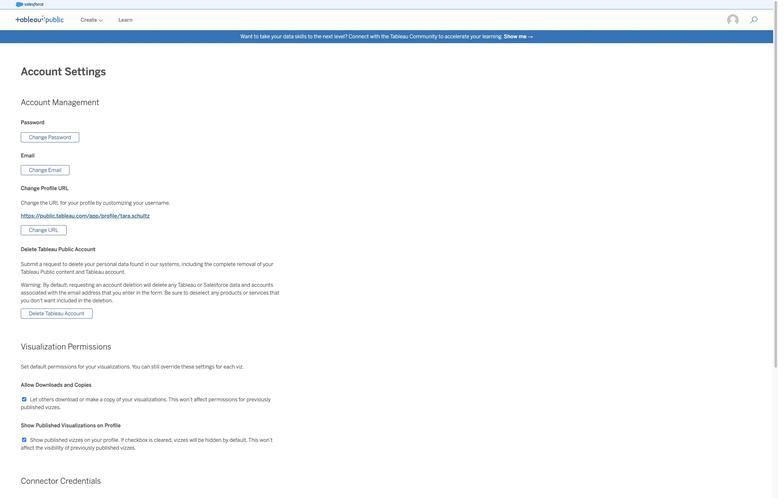 Task type: describe. For each thing, give the bounding box(es) containing it.
delete inside submit a request to delete your personal data found in our systems, including the complete removal of your tableau public content and tableau account.
[[69, 261, 83, 268]]

for inside let others download or make a copy of your visualizations. this won't affect permissions for previously published vizzes.
[[239, 397, 246, 403]]

vizzes. inside show published vizzes on your profile. if checkbox is cleared, vizzes will be hidden by default. this won't affect the visibility of previously published vizzes.
[[120, 446, 136, 452]]

delete tableau public account
[[21, 247, 95, 253]]

to left take
[[254, 33, 259, 40]]

an
[[96, 282, 102, 288]]

url for profile
[[58, 186, 69, 192]]

show published visualizations on profile
[[21, 423, 121, 429]]

you
[[132, 364, 140, 370]]

set default permissions for your visualizations. you can still override these settings for each viz.
[[21, 364, 244, 370]]

delete for delete tableau public account
[[21, 247, 37, 253]]

0 horizontal spatial profile
[[41, 186, 57, 192]]

warning: by default, requesting an account deletion will delete any tableau or salesforce data and accounts associated with the email address that you enter in the form. be sure to deselect any products or services that you don't want included in the deletion.
[[21, 282, 280, 304]]

sure
[[172, 290, 183, 296]]

the down default,
[[59, 290, 67, 296]]

accounts
[[252, 282, 273, 288]]

0 horizontal spatial permissions
[[48, 364, 77, 370]]

your up copies at the bottom left
[[86, 364, 96, 370]]

0 vertical spatial you
[[113, 290, 121, 296]]

1 horizontal spatial with
[[370, 33, 380, 40]]

published inside let others download or make a copy of your visualizations. this won't affect permissions for previously published vizzes.
[[21, 405, 44, 411]]

form.
[[151, 290, 163, 296]]

visualization permissions
[[21, 342, 111, 352]]

want to take your data skills to the next level? connect with the tableau community to accelerate your learning. show me →
[[241, 33, 533, 40]]

default,
[[50, 282, 68, 288]]

level?
[[335, 33, 348, 40]]

warning:
[[21, 282, 42, 288]]

0 vertical spatial public
[[58, 247, 74, 253]]

enter
[[123, 290, 135, 296]]

0 vertical spatial show
[[504, 33, 518, 40]]

is
[[149, 438, 153, 444]]

0 horizontal spatial any
[[168, 282, 177, 288]]

visualizations. inside let others download or make a copy of your visualizations. this won't affect permissions for previously published vizzes.
[[134, 397, 167, 403]]

0 horizontal spatial visualizations.
[[98, 364, 131, 370]]

in inside submit a request to delete your personal data found in our systems, including the complete removal of your tableau public content and tableau account.
[[145, 261, 149, 268]]

→
[[528, 33, 533, 40]]

profile.
[[103, 438, 120, 444]]

your inside let others download or make a copy of your visualizations. this won't affect permissions for previously published vizzes.
[[122, 397, 133, 403]]

affect inside show published vizzes on your profile. if checkbox is cleared, vizzes will be hidden by default. this won't affect the visibility of previously published vizzes.
[[21, 446, 34, 452]]

the down change profile url
[[40, 200, 48, 206]]

create button
[[73, 10, 111, 30]]

make
[[86, 397, 99, 403]]

show for show published vizzes on your profile. if checkbox is cleared, vizzes will be hidden by default. this won't affect the visibility of previously published vizzes.
[[30, 438, 43, 444]]

1 horizontal spatial published
[[44, 438, 68, 444]]

address
[[82, 290, 101, 296]]

url inside the change url button
[[48, 228, 58, 234]]

connector credentials
[[21, 477, 101, 486]]

settings
[[196, 364, 215, 370]]

on for vizzes
[[84, 438, 90, 444]]

account management
[[21, 98, 99, 107]]

services
[[249, 290, 269, 296]]

change email
[[29, 167, 61, 174]]

each
[[224, 364, 235, 370]]

by inside show published vizzes on your profile. if checkbox is cleared, vizzes will be hidden by default. this won't affect the visibility of previously published vizzes.
[[223, 438, 229, 444]]

downloads
[[36, 382, 63, 389]]

others
[[39, 397, 54, 403]]

content
[[56, 269, 74, 275]]

0 horizontal spatial and
[[64, 382, 73, 389]]

account.
[[105, 269, 126, 275]]

https://public.tableau.com/app/profile/tara.schultz
[[21, 213, 150, 219]]

show me link
[[504, 33, 527, 40]]

email
[[68, 290, 81, 296]]

hidden
[[205, 438, 222, 444]]

1 vizzes from the left
[[69, 438, 83, 444]]

be
[[165, 290, 171, 296]]

let
[[30, 397, 37, 403]]

tableau inside warning: by default, requesting an account deletion will delete any tableau or salesforce data and accounts associated with the email address that you enter in the form. be sure to deselect any products or services that you don't want included in the deletion.
[[178, 282, 196, 288]]

request
[[43, 261, 61, 268]]

2 vertical spatial in
[[78, 298, 82, 304]]

of inside submit a request to delete your personal data found in our systems, including the complete removal of your tableau public content and tableau account.
[[257, 261, 262, 268]]

change url button
[[21, 226, 67, 236]]

create
[[81, 17, 97, 23]]

checkbox
[[125, 438, 148, 444]]

public inside submit a request to delete your personal data found in our systems, including the complete removal of your tableau public content and tableau account.
[[40, 269, 55, 275]]

associated
[[21, 290, 46, 296]]

previously inside show published vizzes on your profile. if checkbox is cleared, vizzes will be hidden by default. this won't affect the visibility of previously published vizzes.
[[71, 446, 95, 452]]

delete tableau account link
[[21, 309, 92, 319]]

cleared,
[[154, 438, 173, 444]]

0 vertical spatial or
[[197, 282, 203, 288]]

our
[[150, 261, 158, 268]]

visualization
[[21, 342, 66, 352]]

0 vertical spatial email
[[21, 153, 35, 159]]

delete tableau account
[[29, 311, 84, 317]]

products
[[221, 290, 242, 296]]

0 vertical spatial data
[[283, 33, 294, 40]]

data inside warning: by default, requesting an account deletion will delete any tableau or salesforce data and accounts associated with the email address that you enter in the form. be sure to deselect any products or services that you don't want included in the deletion.
[[230, 282, 240, 288]]

a inside let others download or make a copy of your visualizations. this won't affect permissions for previously published vizzes.
[[100, 397, 103, 403]]

next
[[323, 33, 333, 40]]

systems,
[[160, 261, 181, 268]]

tableau down submit
[[21, 269, 39, 275]]

be
[[198, 438, 204, 444]]

change the url for your profile by customizing your username.
[[21, 200, 170, 206]]

allow
[[21, 382, 34, 389]]

download
[[55, 397, 78, 403]]

to inside submit a request to delete your personal data found in our systems, including the complete removal of your tableau public content and tableau account.
[[63, 261, 68, 268]]

skills
[[295, 33, 307, 40]]

the left the next
[[314, 33, 322, 40]]

url for the
[[49, 200, 59, 206]]

deselect
[[190, 290, 210, 296]]

won't inside show published vizzes on your profile. if checkbox is cleared, vizzes will be hidden by default. this won't affect the visibility of previously published vizzes.
[[260, 438, 273, 444]]

accelerate
[[445, 33, 470, 40]]

including
[[182, 261, 203, 268]]

settings
[[65, 66, 106, 78]]

want
[[241, 33, 253, 40]]

change url
[[29, 228, 58, 234]]

tableau down want
[[45, 311, 64, 317]]

will inside show published vizzes on your profile. if checkbox is cleared, vizzes will be hidden by default. this won't affect the visibility of previously published vizzes.
[[190, 438, 197, 444]]

submit a request to delete your personal data found in our systems, including the complete removal of your tableau public content and tableau account.
[[21, 261, 274, 275]]

2 that from the left
[[270, 290, 280, 296]]

affect inside let others download or make a copy of your visualizations. this won't affect permissions for previously published vizzes.
[[194, 397, 208, 403]]

1 vertical spatial email
[[48, 167, 61, 174]]

let others download or make a copy of your visualizations. this won't affect permissions for previously published vizzes.
[[21, 397, 271, 411]]

delete inside warning: by default, requesting an account deletion will delete any tableau or salesforce data and accounts associated with the email address that you enter in the form. be sure to deselect any products or services that you don't want included in the deletion.
[[152, 282, 167, 288]]

salesforce
[[204, 282, 229, 288]]

your left the username.
[[133, 200, 144, 206]]



Task type: vqa. For each thing, say whether or not it's contained in the screenshot.
File
no



Task type: locate. For each thing, give the bounding box(es) containing it.
email
[[21, 153, 35, 159], [48, 167, 61, 174]]

your left personal
[[85, 261, 95, 268]]

vizzes. down if in the bottom of the page
[[120, 446, 136, 452]]

0 horizontal spatial vizzes
[[69, 438, 83, 444]]

don't
[[31, 298, 43, 304]]

the down address at bottom
[[84, 298, 91, 304]]

of inside let others download or make a copy of your visualizations. this won't affect permissions for previously published vizzes.
[[117, 397, 121, 403]]

affect
[[194, 397, 208, 403], [21, 446, 34, 452]]

to right "sure"
[[184, 290, 189, 296]]

public up request
[[58, 247, 74, 253]]

learn link
[[111, 10, 140, 30]]

vizzes. inside let others download or make a copy of your visualizations. this won't affect permissions for previously published vizzes.
[[45, 405, 61, 411]]

visualizations.
[[98, 364, 131, 370], [134, 397, 167, 403]]

to
[[254, 33, 259, 40], [308, 33, 313, 40], [439, 33, 444, 40], [63, 261, 68, 268], [184, 290, 189, 296]]

username.
[[145, 200, 170, 206]]

1 vertical spatial data
[[118, 261, 129, 268]]

1 vertical spatial won't
[[260, 438, 273, 444]]

published down 'profile.'
[[96, 446, 119, 452]]

your right copy
[[122, 397, 133, 403]]

and up services
[[242, 282, 251, 288]]

and left copies at the bottom left
[[64, 382, 73, 389]]

deletion
[[123, 282, 143, 288]]

change profile url
[[21, 186, 69, 192]]

a
[[39, 261, 42, 268], [100, 397, 103, 403]]

0 horizontal spatial previously
[[71, 446, 95, 452]]

delete up submit
[[21, 247, 37, 253]]

on right visualizations
[[97, 423, 103, 429]]

0 horizontal spatial by
[[96, 200, 102, 206]]

1 horizontal spatial and
[[76, 269, 85, 275]]

set
[[21, 364, 29, 370]]

by right profile
[[96, 200, 102, 206]]

the left the form.
[[142, 290, 150, 296]]

show for show published visualizations on profile
[[21, 423, 34, 429]]

0 horizontal spatial public
[[40, 269, 55, 275]]

or inside let others download or make a copy of your visualizations. this won't affect permissions for previously published vizzes.
[[79, 397, 84, 403]]

show up show published vizzes on your profile. if checkbox is cleared, vizzes will be hidden by default. this won't affect the visibility of previously published vizzes. option
[[21, 423, 34, 429]]

won't inside let others download or make a copy of your visualizations. this won't affect permissions for previously published vizzes.
[[180, 397, 193, 403]]

change for change profile url
[[21, 186, 40, 192]]

by
[[96, 200, 102, 206], [223, 438, 229, 444]]

any up "sure"
[[168, 282, 177, 288]]

or left make
[[79, 397, 84, 403]]

previously inside let others download or make a copy of your visualizations. this won't affect permissions for previously published vizzes.
[[247, 397, 271, 403]]

learn
[[119, 17, 133, 23]]

community
[[410, 33, 438, 40]]

with inside warning: by default, requesting an account deletion will delete any tableau or salesforce data and accounts associated with the email address that you enter in the form. be sure to deselect any products or services that you don't want included in the deletion.
[[48, 290, 58, 296]]

deletion.
[[93, 298, 113, 304]]

0 vertical spatial will
[[144, 282, 151, 288]]

management
[[52, 98, 99, 107]]

permissions
[[68, 342, 111, 352]]

password
[[21, 120, 45, 126], [48, 134, 71, 141]]

1 horizontal spatial vizzes.
[[120, 446, 136, 452]]

of right copy
[[117, 397, 121, 403]]

delete down 'don't'
[[29, 311, 44, 317]]

0 horizontal spatial published
[[21, 405, 44, 411]]

0 horizontal spatial will
[[144, 282, 151, 288]]

0 vertical spatial affect
[[194, 397, 208, 403]]

this inside show published vizzes on your profile. if checkbox is cleared, vizzes will be hidden by default. this won't affect the visibility of previously published vizzes.
[[249, 438, 259, 444]]

email up change email
[[21, 153, 35, 159]]

your right take
[[272, 33, 282, 40]]

any down the salesforce
[[211, 290, 220, 296]]

data up the products on the bottom left of the page
[[230, 282, 240, 288]]

removal
[[237, 261, 256, 268]]

https://public.tableau.com/app/profile/tara.schultz link
[[21, 213, 150, 219]]

to inside warning: by default, requesting an account deletion will delete any tableau or salesforce data and accounts associated with the email address that you enter in the form. be sure to deselect any products or services that you don't want included in the deletion.
[[184, 290, 189, 296]]

tableau up "sure"
[[178, 282, 196, 288]]

0 vertical spatial published
[[21, 405, 44, 411]]

or up deselect
[[197, 282, 203, 288]]

url up delete tableau public account
[[48, 228, 58, 234]]

to left accelerate at the top
[[439, 33, 444, 40]]

with up want
[[48, 290, 58, 296]]

published up visibility
[[44, 438, 68, 444]]

0 vertical spatial on
[[97, 423, 103, 429]]

0 horizontal spatial delete
[[69, 261, 83, 268]]

on for visualizations
[[97, 423, 103, 429]]

1 vertical spatial profile
[[105, 423, 121, 429]]

in down deletion
[[136, 290, 141, 296]]

change for change the url for your profile by customizing your username.
[[21, 200, 39, 206]]

you down associated
[[21, 298, 29, 304]]

for
[[60, 200, 67, 206], [78, 364, 85, 370], [216, 364, 223, 370], [239, 397, 246, 403]]

or
[[197, 282, 203, 288], [243, 290, 248, 296], [79, 397, 84, 403]]

1 vertical spatial affect
[[21, 446, 34, 452]]

found
[[130, 261, 144, 268]]

show
[[504, 33, 518, 40], [21, 423, 34, 429], [30, 438, 43, 444]]

your left learning. on the top right of the page
[[471, 33, 482, 40]]

published
[[21, 405, 44, 411], [44, 438, 68, 444], [96, 446, 119, 452]]

of right removal
[[257, 261, 262, 268]]

2 vertical spatial published
[[96, 446, 119, 452]]

1 horizontal spatial any
[[211, 290, 220, 296]]

and inside submit a request to delete your personal data found in our systems, including the complete removal of your tableau public content and tableau account.
[[76, 269, 85, 275]]

on down visualizations
[[84, 438, 90, 444]]

public down request
[[40, 269, 55, 275]]

2 horizontal spatial and
[[242, 282, 251, 288]]

2 vertical spatial data
[[230, 282, 240, 288]]

1 horizontal spatial permissions
[[209, 397, 238, 403]]

0 horizontal spatial a
[[39, 261, 42, 268]]

1 vertical spatial this
[[249, 438, 259, 444]]

2 horizontal spatial of
[[257, 261, 262, 268]]

change for change email
[[29, 167, 47, 174]]

and
[[76, 269, 85, 275], [242, 282, 251, 288], [64, 382, 73, 389]]

1 horizontal spatial that
[[270, 290, 280, 296]]

0 vertical spatial of
[[257, 261, 262, 268]]

1 that from the left
[[102, 290, 112, 296]]

1 vertical spatial in
[[136, 290, 141, 296]]

0 horizontal spatial you
[[21, 298, 29, 304]]

0 horizontal spatial data
[[118, 261, 129, 268]]

change email link
[[21, 165, 70, 175]]

profile
[[41, 186, 57, 192], [105, 423, 121, 429]]

salesforce logo image
[[16, 2, 43, 7]]

0 vertical spatial with
[[370, 33, 380, 40]]

the inside show published vizzes on your profile. if checkbox is cleared, vizzes will be hidden by default. this won't affect the visibility of previously published vizzes.
[[35, 446, 43, 452]]

your left profile
[[68, 200, 79, 206]]

will inside warning: by default, requesting an account deletion will delete any tableau or salesforce data and accounts associated with the email address that you enter in the form. be sure to deselect any products or services that you don't want included in the deletion.
[[144, 282, 151, 288]]

0 vertical spatial in
[[145, 261, 149, 268]]

1 horizontal spatial delete
[[152, 282, 167, 288]]

account settings
[[21, 66, 106, 78]]

delete for delete tableau account
[[29, 311, 44, 317]]

1 horizontal spatial in
[[136, 290, 141, 296]]

profile up 'profile.'
[[105, 423, 121, 429]]

included
[[57, 298, 77, 304]]

if
[[121, 438, 124, 444]]

allow downloads and copies
[[21, 382, 92, 389]]

0 horizontal spatial affect
[[21, 446, 34, 452]]

this inside let others download or make a copy of your visualizations. this won't affect permissions for previously published vizzes.
[[169, 397, 179, 403]]

on inside show published vizzes on your profile. if checkbox is cleared, vizzes will be hidden by default. this won't affect the visibility of previously published vizzes.
[[84, 438, 90, 444]]

the inside submit a request to delete your personal data found in our systems, including the complete removal of your tableau public content and tableau account.
[[205, 261, 212, 268]]

delete up content
[[69, 261, 83, 268]]

data up account.
[[118, 261, 129, 268]]

url
[[58, 186, 69, 192], [49, 200, 59, 206], [48, 228, 58, 234]]

2 horizontal spatial in
[[145, 261, 149, 268]]

submit
[[21, 261, 38, 268]]

0 horizontal spatial or
[[79, 397, 84, 403]]

published down the 'let'
[[21, 405, 44, 411]]

0 horizontal spatial this
[[169, 397, 179, 403]]

will up the form.
[[144, 282, 151, 288]]

1 vertical spatial a
[[100, 397, 103, 403]]

1 vertical spatial delete
[[152, 282, 167, 288]]

your up accounts
[[263, 261, 274, 268]]

data left 'skills'
[[283, 33, 294, 40]]

0 vertical spatial url
[[58, 186, 69, 192]]

0 vertical spatial vizzes.
[[45, 405, 61, 411]]

1 vertical spatial any
[[211, 290, 220, 296]]

the left visibility
[[35, 446, 43, 452]]

published
[[36, 423, 60, 429]]

vizzes down visualizations
[[69, 438, 83, 444]]

1 vertical spatial delete
[[29, 311, 44, 317]]

in left our
[[145, 261, 149, 268]]

you down account
[[113, 290, 121, 296]]

the
[[314, 33, 322, 40], [382, 33, 389, 40], [40, 200, 48, 206], [205, 261, 212, 268], [59, 290, 67, 296], [142, 290, 150, 296], [84, 298, 91, 304], [35, 446, 43, 452]]

change for change password
[[29, 134, 47, 141]]

complete
[[214, 261, 236, 268]]

1 vertical spatial url
[[49, 200, 59, 206]]

0 horizontal spatial that
[[102, 290, 112, 296]]

copy
[[104, 397, 115, 403]]

1 horizontal spatial public
[[58, 247, 74, 253]]

the right "connect"
[[382, 33, 389, 40]]

take
[[260, 33, 270, 40]]

0 vertical spatial delete
[[69, 261, 83, 268]]

will
[[144, 282, 151, 288], [190, 438, 197, 444]]

of right visibility
[[65, 446, 69, 452]]

profile
[[80, 200, 95, 206]]

show left me
[[504, 33, 518, 40]]

1 vertical spatial you
[[21, 298, 29, 304]]

1 vertical spatial visualizations.
[[134, 397, 167, 403]]

1 vertical spatial previously
[[71, 446, 95, 452]]

2 vizzes from the left
[[174, 438, 188, 444]]

0 vertical spatial won't
[[180, 397, 193, 403]]

and inside warning: by default, requesting an account deletion will delete any tableau or salesforce data and accounts associated with the email address that you enter in the form. be sure to deselect any products or services that you don't want included in the deletion.
[[242, 282, 251, 288]]

profile down change email link
[[41, 186, 57, 192]]

to right 'skills'
[[308, 33, 313, 40]]

Let others download or make a copy of your visualizations. This won't affect permissions for previously published vizzes. checkbox
[[22, 398, 26, 402]]

1 horizontal spatial this
[[249, 438, 259, 444]]

2 vertical spatial or
[[79, 397, 84, 403]]

tableau
[[390, 33, 409, 40], [38, 247, 57, 253], [21, 269, 39, 275], [86, 269, 104, 275], [178, 282, 196, 288], [45, 311, 64, 317]]

a right submit
[[39, 261, 42, 268]]

0 vertical spatial password
[[21, 120, 45, 126]]

1 horizontal spatial profile
[[105, 423, 121, 429]]

url down change email
[[58, 186, 69, 192]]

0 vertical spatial previously
[[247, 397, 271, 403]]

viz.
[[236, 364, 244, 370]]

data inside submit a request to delete your personal data found in our systems, including the complete removal of your tableau public content and tableau account.
[[118, 261, 129, 268]]

previously
[[247, 397, 271, 403], [71, 446, 95, 452]]

your left 'profile.'
[[92, 438, 102, 444]]

change password
[[29, 134, 71, 141]]

0 vertical spatial this
[[169, 397, 179, 403]]

delete
[[21, 247, 37, 253], [29, 311, 44, 317]]

by
[[43, 282, 49, 288]]

show right show published vizzes on your profile. if checkbox is cleared, vizzes will be hidden by default. this won't affect the visibility of previously published vizzes. option
[[30, 438, 43, 444]]

permissions inside let others download or make a copy of your visualizations. this won't affect permissions for previously published vizzes.
[[209, 397, 238, 403]]

vizzes. down others
[[45, 405, 61, 411]]

on
[[97, 423, 103, 429], [84, 438, 90, 444]]

or left services
[[243, 290, 248, 296]]

2 horizontal spatial data
[[283, 33, 294, 40]]

logo image
[[16, 15, 64, 24]]

data
[[283, 33, 294, 40], [118, 261, 129, 268], [230, 282, 240, 288]]

0 vertical spatial and
[[76, 269, 85, 275]]

0 vertical spatial visualizations.
[[98, 364, 131, 370]]

me
[[519, 33, 527, 40]]

0 horizontal spatial email
[[21, 153, 35, 159]]

that up deletion.
[[102, 290, 112, 296]]

1 vertical spatial on
[[84, 438, 90, 444]]

0 vertical spatial a
[[39, 261, 42, 268]]

of inside show published vizzes on your profile. if checkbox is cleared, vizzes will be hidden by default. this won't affect the visibility of previously published vizzes.
[[65, 446, 69, 452]]

credentials
[[60, 477, 101, 486]]

0 horizontal spatial of
[[65, 446, 69, 452]]

1 horizontal spatial on
[[97, 423, 103, 429]]

Show published vizzes on your profile. If checkbox is cleared, vizzes will be hidden by default. This won't affect the visibility of previously published vizzes. checkbox
[[22, 438, 26, 443]]

learning.
[[483, 33, 503, 40]]

show published vizzes on your profile. if checkbox is cleared, vizzes will be hidden by default. this won't affect the visibility of previously published vizzes.
[[21, 438, 273, 452]]

0 horizontal spatial won't
[[180, 397, 193, 403]]

tara.schultz image
[[727, 14, 740, 27]]

1 horizontal spatial affect
[[194, 397, 208, 403]]

1 horizontal spatial previously
[[247, 397, 271, 403]]

tableau up request
[[38, 247, 57, 253]]

personal
[[96, 261, 117, 268]]

0 vertical spatial by
[[96, 200, 102, 206]]

want
[[44, 298, 56, 304]]

1 vertical spatial published
[[44, 438, 68, 444]]

1 vertical spatial with
[[48, 290, 58, 296]]

by right hidden
[[223, 438, 229, 444]]

and up requesting
[[76, 269, 85, 275]]

connect
[[349, 33, 369, 40]]

change inside button
[[29, 228, 47, 234]]

1 horizontal spatial data
[[230, 282, 240, 288]]

will left be
[[190, 438, 197, 444]]

0 horizontal spatial vizzes.
[[45, 405, 61, 411]]

change for change url
[[29, 228, 47, 234]]

vizzes right cleared,
[[174, 438, 188, 444]]

1 vertical spatial or
[[243, 290, 248, 296]]

you
[[113, 290, 121, 296], [21, 298, 29, 304]]

tableau up an
[[86, 269, 104, 275]]

your
[[272, 33, 282, 40], [471, 33, 482, 40], [68, 200, 79, 206], [133, 200, 144, 206], [85, 261, 95, 268], [263, 261, 274, 268], [86, 364, 96, 370], [122, 397, 133, 403], [92, 438, 102, 444]]

the right including
[[205, 261, 212, 268]]

go to search image
[[743, 16, 766, 24]]

that down accounts
[[270, 290, 280, 296]]

1 vertical spatial of
[[117, 397, 121, 403]]

with right "connect"
[[370, 33, 380, 40]]

url down change profile url
[[49, 200, 59, 206]]

1 vertical spatial permissions
[[209, 397, 238, 403]]

1 horizontal spatial by
[[223, 438, 229, 444]]

email up change profile url
[[48, 167, 61, 174]]

override
[[161, 364, 180, 370]]

a left copy
[[100, 397, 103, 403]]

0 vertical spatial any
[[168, 282, 177, 288]]

delete up the form.
[[152, 282, 167, 288]]

1 horizontal spatial won't
[[260, 438, 273, 444]]

1 vertical spatial will
[[190, 438, 197, 444]]

change password link
[[21, 132, 79, 143]]

2 vertical spatial of
[[65, 446, 69, 452]]

won't
[[180, 397, 193, 403], [260, 438, 273, 444]]

visibility
[[44, 446, 64, 452]]

can
[[142, 364, 150, 370]]

in down email
[[78, 298, 82, 304]]

permissions
[[48, 364, 77, 370], [209, 397, 238, 403]]

0 vertical spatial profile
[[41, 186, 57, 192]]

0 horizontal spatial password
[[21, 120, 45, 126]]

still
[[151, 364, 160, 370]]

your inside show published vizzes on your profile. if checkbox is cleared, vizzes will be hidden by default. this won't affect the visibility of previously published vizzes.
[[92, 438, 102, 444]]

visualizations
[[61, 423, 96, 429]]

1 horizontal spatial or
[[197, 282, 203, 288]]

default
[[30, 364, 47, 370]]

2 horizontal spatial or
[[243, 290, 248, 296]]

in
[[145, 261, 149, 268], [136, 290, 141, 296], [78, 298, 82, 304]]

show inside show published vizzes on your profile. if checkbox is cleared, vizzes will be hidden by default. this won't affect the visibility of previously published vizzes.
[[30, 438, 43, 444]]

2 horizontal spatial published
[[96, 446, 119, 452]]

to up content
[[63, 261, 68, 268]]

2 vertical spatial url
[[48, 228, 58, 234]]

a inside submit a request to delete your personal data found in our systems, including the complete removal of your tableau public content and tableau account.
[[39, 261, 42, 268]]

1 vertical spatial password
[[48, 134, 71, 141]]

these
[[181, 364, 195, 370]]

1 vertical spatial by
[[223, 438, 229, 444]]

connector
[[21, 477, 58, 486]]

tableau left the community
[[390, 33, 409, 40]]



